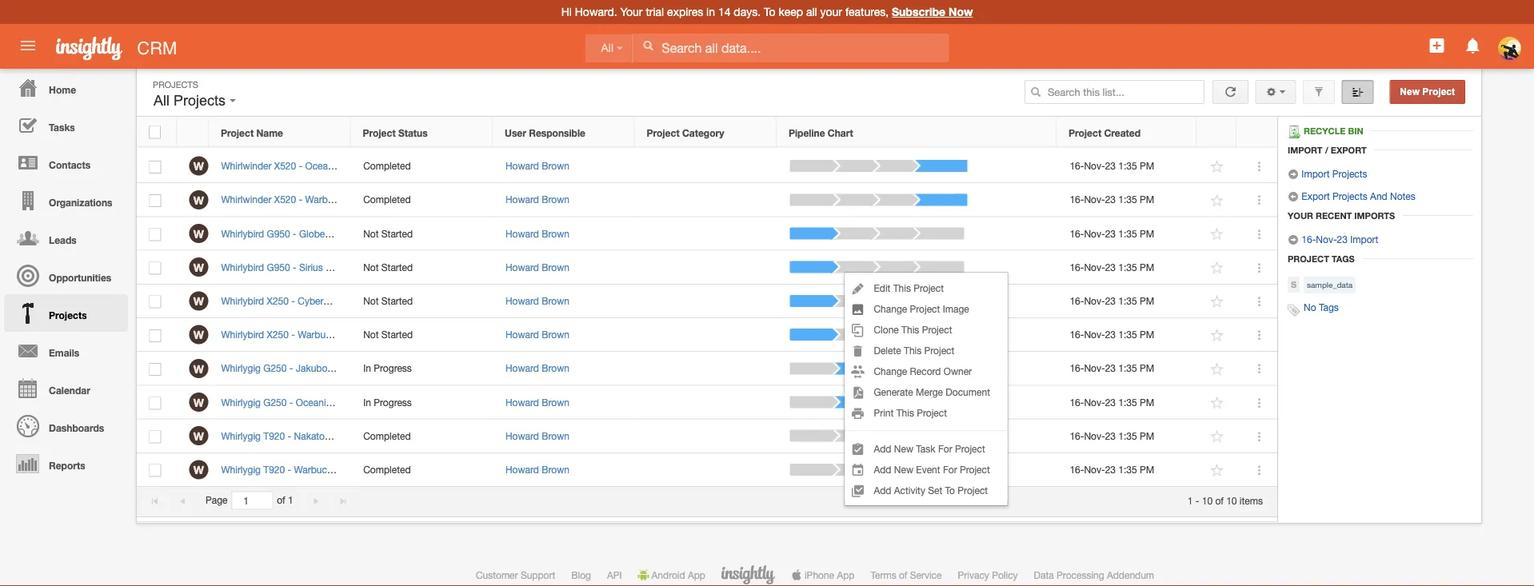 Task type: vqa. For each thing, say whether or not it's contained in the screenshot.
Files chevron down icon
no



Task type: locate. For each thing, give the bounding box(es) containing it.
1 vertical spatial new
[[894, 443, 914, 455]]

1 howard brown link from the top
[[506, 160, 570, 172]]

terms of service link
[[871, 570, 942, 581]]

1 vertical spatial x520
[[274, 194, 296, 205]]

2 w from the top
[[194, 193, 204, 207]]

follow image for whirlwinder x520 - warbucks industries - roger mills
[[1210, 193, 1225, 208]]

Search all data.... text field
[[634, 34, 949, 62]]

completed cell down "samantha"
[[351, 454, 493, 487]]

0 vertical spatial import
[[1288, 145, 1323, 155]]

project
[[1423, 86, 1456, 97], [221, 127, 254, 138], [363, 127, 396, 138], [647, 127, 680, 138], [1069, 127, 1102, 138], [1288, 254, 1330, 264], [914, 283, 944, 294], [910, 303, 940, 315], [922, 324, 953, 335], [925, 345, 955, 356], [917, 407, 947, 419], [955, 443, 986, 455], [960, 464, 990, 475], [958, 485, 988, 496]]

in progress
[[363, 363, 412, 374], [363, 397, 412, 408]]

not started cell for nicole
[[351, 285, 493, 318]]

x520 for oceanic
[[274, 160, 296, 172]]

in left barbara
[[363, 363, 371, 374]]

for
[[939, 443, 953, 455], [943, 464, 958, 475]]

23
[[1106, 160, 1116, 172], [1106, 194, 1116, 205], [1106, 228, 1116, 239], [1338, 234, 1348, 245], [1106, 262, 1116, 273], [1106, 295, 1116, 307], [1106, 329, 1116, 340], [1106, 363, 1116, 374], [1106, 397, 1116, 408], [1106, 431, 1116, 442], [1106, 464, 1116, 476]]

leads
[[49, 234, 77, 246]]

navigation containing home
[[0, 69, 128, 483]]

4 not started from the top
[[363, 329, 413, 340]]

processing
[[1057, 570, 1105, 581]]

- right llc
[[370, 363, 373, 374]]

10 16-nov-23 1:35 pm from the top
[[1070, 464, 1155, 476]]

progress down barbara
[[374, 397, 412, 408]]

circle arrow right image
[[1288, 169, 1300, 180]]

1:35 for sakda
[[1119, 397, 1138, 408]]

1 vertical spatial to
[[945, 485, 955, 496]]

0 vertical spatial g250
[[264, 363, 287, 374]]

cell
[[636, 150, 778, 183], [636, 183, 778, 217], [636, 217, 778, 251], [137, 251, 177, 285], [636, 251, 778, 285], [636, 285, 778, 318], [636, 318, 778, 352], [636, 352, 778, 386], [636, 386, 778, 420], [636, 420, 778, 454], [636, 454, 778, 487]]

new up 'activity'
[[894, 464, 914, 475]]

1 right 1 field at left
[[288, 495, 293, 506]]

whirlygig t920 - warbucks industries - wayne miyazaki
[[221, 464, 460, 476]]

whirlybird for whirlybird g950 - globex - albert lee
[[221, 228, 264, 239]]

follow image
[[1210, 159, 1225, 175], [1210, 227, 1225, 242], [1210, 261, 1225, 276], [1210, 294, 1225, 310], [1210, 328, 1225, 343], [1210, 463, 1225, 478]]

0 vertical spatial g950
[[267, 228, 290, 239]]

3 16-nov-23 1:35 pm cell from the top
[[1058, 217, 1198, 251]]

w for whirlwinder x520 - warbucks industries - roger mills
[[194, 193, 204, 207]]

0 vertical spatial industries
[[351, 194, 393, 205]]

0 horizontal spatial 1
[[288, 495, 293, 506]]

nov- for sakda
[[1085, 397, 1106, 408]]

nakatomi
[[294, 431, 335, 442]]

howard for miyazaki
[[506, 464, 539, 476]]

whirlybird g950 - globex - albert lee
[[221, 228, 383, 239]]

industries down systems
[[343, 329, 385, 340]]

warbucks down the whirlwinder x520 - oceanic airlines - cynthia allen at the top left
[[305, 194, 348, 205]]

3 add from the top
[[874, 485, 892, 496]]

23 for martin
[[1106, 262, 1116, 273]]

add left 'activity'
[[874, 485, 892, 496]]

2 w link from the top
[[189, 190, 208, 209]]

not down tina
[[363, 295, 379, 307]]

w for whirlwinder x520 - oceanic airlines - cynthia allen
[[194, 160, 204, 173]]

1 vertical spatial oceanic
[[296, 397, 331, 408]]

16-nov-23 import
[[1300, 234, 1379, 245]]

16-nov-23 1:35 pm cell for miyazaki
[[1058, 454, 1198, 487]]

1 1 from the left
[[288, 495, 293, 506]]

cell for whirlygig g250 - jakubowski llc - barbara lane
[[636, 352, 778, 386]]

- left sirius at the left
[[293, 262, 297, 273]]

completed down the whirlygig t920 - nakatomi trading corp. - samantha wright link
[[363, 464, 411, 476]]

not started up barbara
[[363, 329, 413, 340]]

app for iphone app
[[837, 570, 855, 581]]

warbucks down nakatomi in the bottom of the page
[[294, 464, 337, 476]]

16-nov-23 1:35 pm cell for sakda
[[1058, 386, 1198, 420]]

not started for -
[[363, 295, 413, 307]]

9 16-nov-23 1:35 pm cell from the top
[[1058, 420, 1198, 454]]

whirlygig for whirlygig t920 - nakatomi trading corp. - samantha wright
[[221, 431, 261, 442]]

all
[[601, 42, 614, 54], [154, 92, 170, 109]]

not started down martin
[[363, 295, 413, 307]]

10 16-nov-23 1:35 pm cell from the top
[[1058, 454, 1198, 487]]

1 follow image from the top
[[1210, 159, 1225, 175]]

dashboards
[[49, 423, 104, 434]]

whirlygig
[[221, 363, 261, 374], [221, 397, 261, 408], [221, 431, 261, 442], [221, 464, 261, 476]]

0 vertical spatial add
[[874, 443, 892, 455]]

6 16-nov-23 1:35 pm cell from the top
[[1058, 318, 1198, 352]]

1:35
[[1119, 160, 1138, 172], [1119, 194, 1138, 205], [1119, 228, 1138, 239], [1119, 262, 1138, 273], [1119, 295, 1138, 307], [1119, 329, 1138, 340], [1119, 363, 1138, 374], [1119, 397, 1138, 408], [1119, 431, 1138, 442], [1119, 464, 1138, 476]]

1 left items
[[1188, 495, 1193, 506]]

16-nov-23 1:35 pm cell for smith
[[1058, 318, 1198, 352]]

brown for nicole
[[542, 295, 570, 307]]

6 howard from the top
[[506, 329, 539, 340]]

tasks link
[[4, 106, 128, 144]]

support
[[521, 570, 556, 581]]

3 w row from the top
[[137, 217, 1278, 251]]

all for all
[[601, 42, 614, 54]]

1 w link from the top
[[189, 157, 208, 176]]

not down systems
[[363, 329, 379, 340]]

2 vertical spatial new
[[894, 464, 914, 475]]

policy
[[992, 570, 1018, 581]]

0 vertical spatial progress
[[374, 363, 412, 374]]

oceanic for g250
[[296, 397, 331, 408]]

app right iphone
[[837, 570, 855, 581]]

4 brown from the top
[[542, 262, 570, 273]]

3 howard brown from the top
[[506, 228, 570, 239]]

not started cell up the "carlos"
[[351, 285, 493, 318]]

howard for nicole
[[506, 295, 539, 307]]

10 w link from the top
[[189, 460, 208, 480]]

your down circle arrow left icon
[[1288, 210, 1314, 221]]

this inside the edit this project link
[[894, 283, 911, 294]]

1 vertical spatial all
[[154, 92, 170, 109]]

this inside delete this project link
[[904, 345, 922, 356]]

1 howard from the top
[[506, 160, 539, 172]]

2 x250 from the top
[[267, 329, 289, 340]]

16-nov-23 1:35 pm cell for allen
[[1058, 150, 1198, 183]]

cell for whirlwinder x520 - warbucks industries - roger mills
[[636, 183, 778, 217]]

0 vertical spatial for
[[939, 443, 953, 455]]

completed down project status at the left top
[[363, 160, 411, 172]]

0 vertical spatial in
[[363, 363, 371, 374]]

add down print on the bottom right of the page
[[874, 443, 892, 455]]

name
[[256, 127, 283, 138]]

not started cell up lane
[[351, 318, 493, 352]]

cell for whirlybird g950 - globex - albert lee
[[636, 217, 778, 251]]

import projects
[[1300, 168, 1368, 179]]

oceanic up nakatomi in the bottom of the page
[[296, 397, 331, 408]]

corp. for completed
[[372, 431, 396, 442]]

in progress cell up "samantha"
[[351, 386, 493, 420]]

change
[[874, 303, 908, 315], [874, 366, 908, 377]]

this down clone this project on the right bottom
[[904, 345, 922, 356]]

1 vertical spatial for
[[943, 464, 958, 475]]

no
[[1304, 302, 1317, 313]]

t920 for warbucks
[[264, 464, 285, 476]]

not started cell down roger
[[351, 217, 493, 251]]

6 pm from the top
[[1140, 329, 1155, 340]]

8 pm from the top
[[1140, 397, 1155, 408]]

cynthia
[[384, 160, 416, 172]]

change up the clone
[[874, 303, 908, 315]]

add new task for project
[[874, 443, 986, 455]]

whirlybird for whirlybird x250 - cyberdyne systems corp. - nicole gomez
[[221, 295, 264, 307]]

corp. right systems
[[387, 295, 411, 307]]

started down martin
[[382, 295, 413, 307]]

not
[[363, 228, 379, 239], [363, 262, 379, 273], [363, 295, 379, 307], [363, 329, 379, 340]]

1 horizontal spatial of
[[899, 570, 908, 581]]

in progress cell up sakda
[[351, 352, 493, 386]]

completed cell up roger
[[351, 150, 493, 183]]

progress left lane
[[374, 363, 412, 374]]

not started down lee
[[363, 262, 413, 273]]

5 pm from the top
[[1140, 295, 1155, 307]]

3 w link from the top
[[189, 224, 208, 243]]

0 horizontal spatial all
[[154, 92, 170, 109]]

of right terms
[[899, 570, 908, 581]]

16-nov-23 1:35 pm for martin
[[1070, 262, 1155, 273]]

1 g250 from the top
[[264, 363, 287, 374]]

1:35 for mills
[[1119, 194, 1138, 205]]

w link for whirlybird x250 - warbucks industries - carlos smith
[[189, 325, 208, 345]]

owner
[[944, 366, 972, 377]]

- up whirlygig g250 - jakubowski llc - barbara lane
[[291, 329, 295, 340]]

industries down the whirlygig t920 - nakatomi trading corp. - samantha wright link
[[340, 464, 382, 476]]

projects inside button
[[174, 92, 226, 109]]

oceanic
[[305, 160, 341, 172], [296, 397, 331, 408]]

2 pm from the top
[[1140, 194, 1155, 205]]

all inside button
[[154, 92, 170, 109]]

albert
[[339, 228, 365, 239]]

export right circle arrow left icon
[[1302, 190, 1330, 202]]

not up tina
[[363, 228, 379, 239]]

in left mark
[[363, 397, 371, 408]]

x520 up whirlybird g950 - globex - albert lee
[[274, 194, 296, 205]]

16-nov-23 1:35 pm
[[1070, 160, 1155, 172], [1070, 194, 1155, 205], [1070, 228, 1155, 239], [1070, 262, 1155, 273], [1070, 295, 1155, 307], [1070, 329, 1155, 340], [1070, 363, 1155, 374], [1070, 397, 1155, 408], [1070, 431, 1155, 442], [1070, 464, 1155, 476]]

and
[[1371, 190, 1388, 202]]

7 howard brown from the top
[[506, 363, 570, 374]]

add for add activity set to project
[[874, 485, 892, 496]]

x520 down name
[[274, 160, 296, 172]]

None checkbox
[[149, 195, 161, 207], [149, 228, 161, 241], [149, 262, 161, 275], [149, 296, 161, 309], [149, 363, 161, 376], [149, 431, 161, 444], [149, 465, 161, 477], [149, 195, 161, 207], [149, 228, 161, 241], [149, 262, 161, 275], [149, 296, 161, 309], [149, 363, 161, 376], [149, 431, 161, 444], [149, 465, 161, 477]]

completed cell for allen
[[351, 150, 493, 183]]

not started up martin
[[363, 228, 413, 239]]

0 vertical spatial t920
[[264, 431, 285, 442]]

- left nakatomi in the bottom of the page
[[288, 431, 291, 442]]

g250 down whirlygig g250 - jakubowski llc - barbara lane
[[264, 397, 287, 408]]

import down imports
[[1351, 234, 1379, 245]]

0 horizontal spatial to
[[764, 5, 776, 18]]

6 1:35 from the top
[[1119, 329, 1138, 340]]

16-nov-23 1:35 pm for allen
[[1070, 160, 1155, 172]]

project created
[[1069, 127, 1141, 138]]

completed down mark
[[363, 431, 411, 442]]

2 vertical spatial corp.
[[372, 431, 396, 442]]

3 whirlygig from the top
[[221, 431, 261, 442]]

sakda
[[399, 397, 426, 408]]

not started cell for martin
[[351, 251, 493, 285]]

2 in from the top
[[363, 397, 371, 408]]

completed for wayne
[[363, 464, 411, 476]]

23 for sakda
[[1106, 397, 1116, 408]]

howard for lane
[[506, 363, 539, 374]]

navigation
[[0, 69, 128, 483]]

16-nov-23 1:35 pm cell for mills
[[1058, 183, 1198, 217]]

x250 for cyberdyne
[[267, 295, 289, 307]]

9 w link from the top
[[189, 427, 208, 446]]

6 howard brown link from the top
[[506, 329, 570, 340]]

this right edit
[[894, 283, 911, 294]]

8 howard from the top
[[506, 397, 539, 408]]

1 vertical spatial airlines
[[334, 397, 365, 408]]

completed cell
[[351, 150, 493, 183], [351, 183, 493, 217], [351, 420, 493, 454], [351, 454, 493, 487]]

g250 for oceanic
[[264, 397, 287, 408]]

7 howard from the top
[[506, 363, 539, 374]]

nov- for martin
[[1085, 262, 1106, 273]]

no tags link
[[1304, 302, 1339, 313]]

0 vertical spatial your
[[621, 5, 643, 18]]

generate
[[874, 387, 914, 398]]

of right 1 field at left
[[277, 495, 285, 506]]

app right android
[[688, 570, 706, 581]]

2 g250 from the top
[[264, 397, 287, 408]]

23 for nicole
[[1106, 295, 1116, 307]]

1 vertical spatial export
[[1302, 190, 1330, 202]]

4 howard from the top
[[506, 262, 539, 273]]

airlines up whirlygig t920 - nakatomi trading corp. - samantha wright
[[334, 397, 365, 408]]

-
[[299, 160, 303, 172], [377, 160, 381, 172], [299, 194, 303, 205], [395, 194, 399, 205], [293, 228, 297, 239], [333, 228, 336, 239], [293, 262, 297, 273], [352, 262, 356, 273], [291, 295, 295, 307], [413, 295, 417, 307], [291, 329, 295, 340], [388, 329, 392, 340], [289, 363, 293, 374], [370, 363, 373, 374], [289, 397, 293, 408], [368, 397, 371, 408], [288, 431, 291, 442], [399, 431, 403, 442], [288, 464, 291, 476], [384, 464, 388, 476], [1196, 495, 1200, 506]]

w link
[[189, 157, 208, 176], [189, 190, 208, 209], [189, 224, 208, 243], [189, 258, 208, 277], [189, 292, 208, 311], [189, 325, 208, 345], [189, 359, 208, 378], [189, 393, 208, 412], [189, 427, 208, 446], [189, 460, 208, 480]]

in progress for mark
[[363, 397, 412, 408]]

3 started from the top
[[382, 295, 413, 307]]

1 vertical spatial whirlwinder
[[221, 194, 272, 205]]

howard brown for smith
[[506, 329, 570, 340]]

tags
[[1319, 302, 1339, 313]]

g950 left sirius at the left
[[267, 262, 290, 273]]

0 vertical spatial new
[[1401, 86, 1420, 97]]

in progress cell for sakda
[[351, 386, 493, 420]]

3 not started from the top
[[363, 295, 413, 307]]

not started
[[363, 228, 413, 239], [363, 262, 413, 273], [363, 295, 413, 307], [363, 329, 413, 340]]

16-nov-23 1:35 pm cell
[[1058, 150, 1198, 183], [1058, 183, 1198, 217], [1058, 217, 1198, 251], [1058, 251, 1198, 285], [1058, 285, 1198, 318], [1058, 318, 1198, 352], [1058, 352, 1198, 386], [1058, 386, 1198, 420], [1058, 420, 1198, 454], [1058, 454, 1198, 487]]

6 brown from the top
[[542, 329, 570, 340]]

8 w from the top
[[194, 396, 204, 409]]

blog
[[572, 570, 591, 581]]

sample_data link
[[1304, 277, 1357, 294]]

0 vertical spatial whirlwinder
[[221, 160, 272, 172]]

completed up lee
[[363, 194, 411, 205]]

2 vertical spatial warbucks
[[294, 464, 337, 476]]

0 horizontal spatial of
[[277, 495, 285, 506]]

0 horizontal spatial app
[[688, 570, 706, 581]]

event
[[916, 464, 941, 475]]

10 pm from the top
[[1140, 464, 1155, 476]]

in progress cell
[[351, 352, 493, 386], [351, 386, 493, 420]]

1 vertical spatial x250
[[267, 329, 289, 340]]

projects up your recent imports
[[1333, 190, 1368, 202]]

3 whirlybird from the top
[[221, 295, 264, 307]]

your
[[621, 5, 643, 18], [1288, 210, 1314, 221]]

project status
[[363, 127, 428, 138]]

1 vertical spatial corp.
[[387, 295, 411, 307]]

1 x520 from the top
[[274, 160, 296, 172]]

pm for martin
[[1140, 262, 1155, 273]]

whirlybird for whirlybird x250 - warbucks industries - carlos smith
[[221, 329, 264, 340]]

9 w from the top
[[194, 430, 204, 443]]

cell for whirlybird x250 - warbucks industries - carlos smith
[[636, 318, 778, 352]]

started for tina
[[382, 262, 413, 273]]

1 horizontal spatial all
[[601, 42, 614, 54]]

whirlygig for whirlygig t920 - warbucks industries - wayne miyazaki
[[221, 464, 261, 476]]

2 whirlygig from the top
[[221, 397, 261, 408]]

this right print on the bottom right of the page
[[897, 407, 915, 419]]

task
[[916, 443, 936, 455]]

1 horizontal spatial your
[[1288, 210, 1314, 221]]

3 not started cell from the top
[[351, 285, 493, 318]]

started up barbara
[[382, 329, 413, 340]]

16- for samantha
[[1070, 431, 1085, 442]]

1 t920 from the top
[[264, 431, 285, 442]]

8 w link from the top
[[189, 393, 208, 412]]

1 x250 from the top
[[267, 295, 289, 307]]

0 vertical spatial export
[[1331, 145, 1367, 155]]

to right set
[[945, 485, 955, 496]]

howard for samantha
[[506, 431, 539, 442]]

2 1:35 from the top
[[1119, 194, 1138, 205]]

1 vertical spatial g950
[[267, 262, 290, 273]]

10 howard brown link from the top
[[506, 464, 570, 476]]

8 1:35 from the top
[[1119, 397, 1138, 408]]

record
[[910, 366, 941, 377]]

2 vertical spatial add
[[874, 485, 892, 496]]

print this project
[[874, 407, 947, 419]]

5 howard brown link from the top
[[506, 295, 570, 307]]

pm for miyazaki
[[1140, 464, 1155, 476]]

circle arrow right image
[[1288, 234, 1300, 246]]

customer support
[[476, 570, 556, 581]]

airlines up "whirlwinder x520 - warbucks industries - roger mills" link
[[343, 160, 374, 172]]

1 vertical spatial change
[[874, 366, 908, 377]]

1 vertical spatial warbucks
[[298, 329, 341, 340]]

1 vertical spatial add
[[874, 464, 892, 475]]

6 howard brown from the top
[[506, 329, 570, 340]]

- left tina
[[352, 262, 356, 273]]

features,
[[846, 5, 889, 18]]

1 vertical spatial in progress
[[363, 397, 412, 408]]

2 completed from the top
[[363, 194, 411, 205]]

in for llc
[[363, 363, 371, 374]]

barbara
[[376, 363, 410, 374]]

projects up "project name"
[[174, 92, 226, 109]]

in progress up mark
[[363, 363, 412, 374]]

add new event for project
[[874, 464, 990, 475]]

9 1:35 from the top
[[1119, 431, 1138, 442]]

0 vertical spatial warbucks
[[305, 194, 348, 205]]

16-nov-23 1:35 pm cell for martin
[[1058, 251, 1198, 285]]

corp. right trading
[[372, 431, 396, 442]]

4 16-nov-23 1:35 pm from the top
[[1070, 262, 1155, 273]]

4 whirlygig from the top
[[221, 464, 261, 476]]

import left /
[[1288, 145, 1323, 155]]

pipeline chart
[[789, 127, 854, 138]]

warbucks down the cyberdyne
[[298, 329, 341, 340]]

notifications image
[[1464, 36, 1483, 55]]

1 vertical spatial progress
[[374, 397, 412, 408]]

0 vertical spatial oceanic
[[305, 160, 341, 172]]

16-
[[1070, 160, 1085, 172], [1070, 194, 1085, 205], [1070, 228, 1085, 239], [1302, 234, 1317, 245], [1070, 262, 1085, 273], [1070, 295, 1085, 307], [1070, 329, 1085, 340], [1070, 363, 1085, 374], [1070, 397, 1085, 408], [1070, 431, 1085, 442], [1070, 464, 1085, 476]]

2 not started cell from the top
[[351, 251, 493, 285]]

to
[[764, 5, 776, 18], [945, 485, 955, 496]]

industries up lee
[[351, 194, 393, 205]]

export down bin on the right of the page
[[1331, 145, 1367, 155]]

1:35 for miyazaki
[[1119, 464, 1138, 476]]

1 vertical spatial your
[[1288, 210, 1314, 221]]

16- for nicole
[[1070, 295, 1085, 307]]

all down howard.
[[601, 42, 614, 54]]

new project link
[[1390, 80, 1466, 104]]

2 howard brown link from the top
[[506, 194, 570, 205]]

completed cell down sakda
[[351, 420, 493, 454]]

print
[[874, 407, 894, 419]]

brown
[[542, 160, 570, 172], [542, 194, 570, 205], [542, 228, 570, 239], [542, 262, 570, 273], [542, 295, 570, 307], [542, 329, 570, 340], [542, 363, 570, 374], [542, 397, 570, 408], [542, 431, 570, 442], [542, 464, 570, 476]]

edit
[[874, 283, 891, 294]]

new
[[1401, 86, 1420, 97], [894, 443, 914, 455], [894, 464, 914, 475]]

miyazaki
[[422, 464, 460, 476]]

follow image for whirlygig g250 - oceanic airlines - mark sakda
[[1210, 396, 1225, 411]]

4 pm from the top
[[1140, 262, 1155, 273]]

2 in progress from the top
[[363, 397, 412, 408]]

7 w link from the top
[[189, 359, 208, 378]]

nov-
[[1085, 160, 1106, 172], [1085, 194, 1106, 205], [1085, 228, 1106, 239], [1317, 234, 1338, 245], [1085, 262, 1106, 273], [1085, 295, 1106, 307], [1085, 329, 1106, 340], [1085, 363, 1106, 374], [1085, 397, 1106, 408], [1085, 431, 1106, 442], [1085, 464, 1106, 476]]

g250
[[264, 363, 287, 374], [264, 397, 287, 408]]

privacy policy
[[958, 570, 1018, 581]]

cell for whirlygig t920 - warbucks industries - wayne miyazaki
[[636, 454, 778, 487]]

0 vertical spatial to
[[764, 5, 776, 18]]

started up martin
[[382, 228, 413, 239]]

2 whirlwinder from the top
[[221, 194, 272, 205]]

5 brown from the top
[[542, 295, 570, 307]]

cell for whirlygig t920 - nakatomi trading corp. - samantha wright
[[636, 420, 778, 454]]

whirlwinder for whirlwinder x520 - oceanic airlines - cynthia allen
[[221, 160, 272, 172]]

this inside clone this project link
[[902, 324, 920, 335]]

whirlygig t920 - warbucks industries - wayne miyazaki link
[[221, 464, 468, 476]]

recent
[[1316, 210, 1353, 221]]

t920 left nakatomi in the bottom of the page
[[264, 431, 285, 442]]

- left cynthia
[[377, 160, 381, 172]]

1 whirlybird from the top
[[221, 228, 264, 239]]

export projects and notes
[[1300, 190, 1416, 202]]

0 vertical spatial x520
[[274, 160, 296, 172]]

16- for mills
[[1070, 194, 1085, 205]]

w for whirlybird g950 - sirius corp. - tina martin
[[194, 261, 204, 274]]

2 completed cell from the top
[[351, 183, 493, 217]]

7 brown from the top
[[542, 363, 570, 374]]

1 vertical spatial in
[[363, 397, 371, 408]]

2 vertical spatial industries
[[340, 464, 382, 476]]

1 field
[[232, 492, 272, 509]]

howard brown link for sakda
[[506, 397, 570, 408]]

row group
[[137, 150, 1278, 487]]

airlines
[[343, 160, 374, 172], [334, 397, 365, 408]]

0 horizontal spatial your
[[621, 5, 643, 18]]

5 howard brown from the top
[[506, 295, 570, 307]]

0 vertical spatial in progress
[[363, 363, 412, 374]]

5 16-nov-23 1:35 pm cell from the top
[[1058, 285, 1198, 318]]

1 vertical spatial import
[[1302, 168, 1330, 179]]

show list view filters image
[[1314, 86, 1325, 98]]

gomez
[[450, 295, 480, 307]]

1 completed from the top
[[363, 160, 411, 172]]

not started for carlos
[[363, 329, 413, 340]]

g950
[[267, 228, 290, 239], [267, 262, 290, 273]]

add
[[874, 443, 892, 455], [874, 464, 892, 475], [874, 485, 892, 496]]

this up delete this project
[[902, 324, 920, 335]]

whirlwinder up whirlybird g950 - globex - albert lee
[[221, 194, 272, 205]]

2 x520 from the top
[[274, 194, 296, 205]]

3 completed cell from the top
[[351, 420, 493, 454]]

all down 'crm'
[[154, 92, 170, 109]]

w for whirlybird x250 - cyberdyne systems corp. - nicole gomez
[[194, 295, 204, 308]]

2 app from the left
[[837, 570, 855, 581]]

2 started from the top
[[382, 262, 413, 273]]

category
[[683, 127, 725, 138]]

project tags
[[1288, 254, 1355, 264]]

4 started from the top
[[382, 329, 413, 340]]

0 vertical spatial x250
[[267, 295, 289, 307]]

0 vertical spatial change
[[874, 303, 908, 315]]

5 1:35 from the top
[[1119, 295, 1138, 307]]

0 horizontal spatial 10
[[1202, 495, 1213, 506]]

w row
[[137, 150, 1278, 183], [137, 183, 1278, 217], [137, 217, 1278, 251], [137, 251, 1278, 285], [137, 285, 1278, 318], [137, 318, 1278, 352], [137, 352, 1278, 386], [137, 386, 1278, 420], [137, 420, 1278, 454], [137, 454, 1278, 487]]

of left items
[[1216, 495, 1224, 506]]

None checkbox
[[149, 126, 161, 139], [149, 161, 161, 174], [149, 330, 161, 342], [149, 397, 161, 410], [149, 126, 161, 139], [149, 161, 161, 174], [149, 330, 161, 342], [149, 397, 161, 410]]

1 pm from the top
[[1140, 160, 1155, 172]]

3 not from the top
[[363, 295, 379, 307]]

0 vertical spatial all
[[601, 42, 614, 54]]

change up generate
[[874, 366, 908, 377]]

started right tina
[[382, 262, 413, 273]]

9 pm from the top
[[1140, 431, 1155, 442]]

all
[[806, 5, 817, 18]]

4 1:35 from the top
[[1119, 262, 1138, 273]]

x250 up whirlygig g250 - jakubowski llc - barbara lane
[[267, 329, 289, 340]]

howard for mills
[[506, 194, 539, 205]]

new left the task
[[894, 443, 914, 455]]

2 change from the top
[[874, 366, 908, 377]]

hi
[[561, 5, 572, 18]]

follow image
[[1210, 193, 1225, 208], [1210, 362, 1225, 377], [1210, 396, 1225, 411], [1210, 429, 1225, 445]]

follow image for martin
[[1210, 261, 1225, 276]]

api
[[607, 570, 622, 581]]

iphone
[[805, 570, 835, 581]]

1 horizontal spatial 1
[[1188, 495, 1193, 506]]

projects link
[[4, 294, 128, 332]]

2 follow image from the top
[[1210, 362, 1225, 377]]

1 vertical spatial g250
[[264, 397, 287, 408]]

1 whirlygig from the top
[[221, 363, 261, 374]]

add new event for project link
[[845, 459, 1008, 480]]

your left trial
[[621, 5, 643, 18]]

all projects button
[[150, 89, 240, 113]]

row group containing w
[[137, 150, 1278, 487]]

1 1:35 from the top
[[1119, 160, 1138, 172]]

howard brown link for martin
[[506, 262, 570, 273]]

1 vertical spatial t920
[[264, 464, 285, 476]]

7 1:35 from the top
[[1119, 363, 1138, 374]]

6 w from the top
[[194, 329, 204, 342]]

7 w row from the top
[[137, 352, 1278, 386]]

4 16-nov-23 1:35 pm cell from the top
[[1058, 251, 1198, 285]]

w link for whirlygig g250 - oceanic airlines - mark sakda
[[189, 393, 208, 412]]

not started cell
[[351, 217, 493, 251], [351, 251, 493, 285], [351, 285, 493, 318], [351, 318, 493, 352]]

7 16-nov-23 1:35 pm from the top
[[1070, 363, 1155, 374]]

0 vertical spatial airlines
[[343, 160, 374, 172]]

this inside print this project link
[[897, 407, 915, 419]]

2 horizontal spatial of
[[1216, 495, 1224, 506]]

16-nov-23 1:35 pm for smith
[[1070, 329, 1155, 340]]

1 vertical spatial industries
[[343, 329, 385, 340]]

for right "event"
[[943, 464, 958, 475]]

- left the nicole
[[413, 295, 417, 307]]

whirlwinder x520 - oceanic airlines - cynthia allen link
[[221, 160, 448, 172]]

search image
[[1031, 86, 1042, 98]]

opportunities
[[49, 272, 111, 283]]

keep
[[779, 5, 803, 18]]

import right circle arrow right image
[[1302, 168, 1330, 179]]

pm for mills
[[1140, 194, 1155, 205]]

16-nov-23 1:35 pm for sakda
[[1070, 397, 1155, 408]]

- left "samantha"
[[399, 431, 403, 442]]

1 horizontal spatial 10
[[1227, 495, 1238, 506]]

- left mark
[[368, 397, 371, 408]]

2 not started from the top
[[363, 262, 413, 273]]

dashboards link
[[4, 407, 128, 445]]

4 not started cell from the top
[[351, 318, 493, 352]]

8 howard brown link from the top
[[506, 397, 570, 408]]

whirlwinder down "project name"
[[221, 160, 272, 172]]

add activity set to project
[[874, 485, 988, 496]]

follow image for whirlygig g250 - jakubowski llc - barbara lane
[[1210, 362, 1225, 377]]

howard brown for martin
[[506, 262, 570, 273]]

g250 left jakubowski
[[264, 363, 287, 374]]

oceanic up whirlwinder x520 - warbucks industries - roger mills
[[305, 160, 341, 172]]

row
[[137, 118, 1277, 148]]

brown for lane
[[542, 363, 570, 374]]

4 completed cell from the top
[[351, 454, 493, 487]]

for right the task
[[939, 443, 953, 455]]

row containing project name
[[137, 118, 1277, 148]]

user
[[505, 127, 526, 138]]

completed cell down allen
[[351, 183, 493, 217]]

responsible
[[529, 127, 586, 138]]

1 horizontal spatial app
[[837, 570, 855, 581]]

completed cell for miyazaki
[[351, 454, 493, 487]]

1 whirlwinder from the top
[[221, 160, 272, 172]]

in
[[363, 363, 371, 374], [363, 397, 371, 408]]

subscribe
[[892, 5, 946, 18]]

add for add new event for project
[[874, 464, 892, 475]]



Task type: describe. For each thing, give the bounding box(es) containing it.
3 howard brown link from the top
[[506, 228, 570, 239]]

follow image for smith
[[1210, 328, 1225, 343]]

customer
[[476, 570, 518, 581]]

whirlybird x250 - warbucks industries - carlos smith link
[[221, 329, 458, 340]]

completed for -
[[363, 431, 411, 442]]

delete this project
[[874, 345, 955, 356]]

howard brown link for smith
[[506, 329, 570, 340]]

whirlygig for whirlygig g250 - oceanic airlines - mark sakda
[[221, 397, 261, 408]]

whirlygig g250 - oceanic airlines - mark sakda
[[221, 397, 426, 408]]

pm for sakda
[[1140, 397, 1155, 408]]

nov- for lane
[[1085, 363, 1106, 374]]

for for event
[[943, 464, 958, 475]]

cell for whirlygig g250 - oceanic airlines - mark sakda
[[636, 386, 778, 420]]

1 horizontal spatial export
[[1331, 145, 1367, 155]]

w link for whirlwinder x520 - warbucks industries - roger mills
[[189, 190, 208, 209]]

- left 'globex'
[[293, 228, 297, 239]]

nov- for mills
[[1085, 194, 1106, 205]]

in for airlines
[[363, 397, 371, 408]]

nicole
[[420, 295, 447, 307]]

whirlybird x250 - cyberdyne systems corp. - nicole gomez
[[221, 295, 480, 307]]

0 horizontal spatial export
[[1302, 190, 1330, 202]]

brown for allen
[[542, 160, 570, 172]]

w for whirlybird g950 - globex - albert lee
[[194, 227, 204, 240]]

3 pm from the top
[[1140, 228, 1155, 239]]

1:35 for martin
[[1119, 262, 1138, 273]]

not started for tina
[[363, 262, 413, 273]]

16-nov-23 1:35 pm cell for nicole
[[1058, 285, 1198, 318]]

your recent imports
[[1288, 210, 1396, 221]]

16- for miyazaki
[[1070, 464, 1085, 476]]

projects up all projects
[[153, 79, 198, 90]]

tina
[[359, 262, 377, 273]]

of 1
[[277, 495, 293, 506]]

follow image for nicole
[[1210, 294, 1225, 310]]

llc
[[349, 363, 367, 374]]

now
[[949, 5, 973, 18]]

1 w row from the top
[[137, 150, 1278, 183]]

- left the cyberdyne
[[291, 295, 295, 307]]

whirlybird g950 - globex - albert lee link
[[221, 228, 391, 239]]

corp. for not started
[[387, 295, 411, 307]]

- left the "carlos"
[[388, 329, 392, 340]]

reports link
[[4, 445, 128, 483]]

- left jakubowski
[[289, 363, 293, 374]]

calendar
[[49, 385, 90, 396]]

- left roger
[[395, 194, 399, 205]]

3 1:35 from the top
[[1119, 228, 1138, 239]]

s
[[1291, 280, 1297, 290]]

- up whirlwinder x520 - warbucks industries - roger mills
[[299, 160, 303, 172]]

crm
[[137, 38, 177, 58]]

in progress cell for lane
[[351, 352, 493, 386]]

recycle
[[1304, 126, 1346, 136]]

subscribe now link
[[892, 5, 973, 18]]

whirlwinder x520 - oceanic airlines - cynthia allen
[[221, 160, 440, 172]]

10 w row from the top
[[137, 454, 1278, 487]]

change record owner link
[[845, 361, 1008, 382]]

2 follow image from the top
[[1210, 227, 1225, 242]]

howard for sakda
[[506, 397, 539, 408]]

16-nov-23 1:35 pm cell for samantha
[[1058, 420, 1198, 454]]

w link for whirlygig t920 - nakatomi trading corp. - samantha wright
[[189, 427, 208, 446]]

whirlybird g950 - sirius corp. - tina martin link
[[221, 262, 415, 273]]

16-nov-23 1:35 pm for samantha
[[1070, 431, 1155, 442]]

howard brown for miyazaki
[[506, 464, 570, 476]]

import projects link
[[1288, 168, 1368, 180]]

data processing addendum
[[1034, 570, 1155, 581]]

started for carlos
[[382, 329, 413, 340]]

recycle bin
[[1304, 126, 1364, 136]]

x520 for warbucks
[[274, 194, 296, 205]]

notes
[[1391, 190, 1416, 202]]

cog image
[[1266, 86, 1277, 98]]

howard brown link for nicole
[[506, 295, 570, 307]]

new project
[[1401, 86, 1456, 97]]

service
[[910, 570, 942, 581]]

howard brown for lane
[[506, 363, 570, 374]]

clone this project
[[874, 324, 953, 335]]

- up whirlybird g950 - globex - albert lee
[[299, 194, 303, 205]]

change for change record owner
[[874, 366, 908, 377]]

contacts
[[49, 159, 90, 170]]

project category
[[647, 127, 725, 138]]

pm for samantha
[[1140, 431, 1155, 442]]

android app
[[652, 570, 706, 581]]

brown for mills
[[542, 194, 570, 205]]

status
[[398, 127, 428, 138]]

- down whirlygig g250 - jakubowski llc - barbara lane
[[289, 397, 293, 408]]

new for add new event for project
[[894, 464, 914, 475]]

howard brown link for samantha
[[506, 431, 570, 442]]

w for whirlygig g250 - oceanic airlines - mark sakda
[[194, 396, 204, 409]]

samantha
[[405, 431, 449, 442]]

- up of 1
[[288, 464, 291, 476]]

pm for allen
[[1140, 160, 1155, 172]]

follow image for allen
[[1210, 159, 1225, 175]]

reports
[[49, 460, 85, 471]]

image
[[943, 303, 970, 315]]

1 horizontal spatial to
[[945, 485, 955, 496]]

edit this project link
[[845, 278, 1008, 299]]

data processing addendum link
[[1034, 570, 1155, 581]]

3 brown from the top
[[542, 228, 570, 239]]

this for print
[[897, 407, 915, 419]]

projects up emails link
[[49, 310, 87, 321]]

brown for martin
[[542, 262, 570, 273]]

9 w row from the top
[[137, 420, 1278, 454]]

page
[[206, 495, 228, 506]]

this for clone
[[902, 324, 920, 335]]

whirlwinder x520 - warbucks industries - roger mills link
[[221, 194, 458, 205]]

3 howard from the top
[[506, 228, 539, 239]]

industries for roger
[[351, 194, 393, 205]]

follow image for miyazaki
[[1210, 463, 1225, 478]]

systems
[[347, 295, 384, 307]]

api link
[[607, 570, 622, 581]]

show sidebar image
[[1353, 86, 1364, 98]]

w link for whirlybird g950 - globex - albert lee
[[189, 224, 208, 243]]

3 16-nov-23 1:35 pm from the top
[[1070, 228, 1155, 239]]

brown for smith
[[542, 329, 570, 340]]

16-nov-23 import link
[[1288, 234, 1379, 246]]

allen
[[419, 160, 440, 172]]

6 w row from the top
[[137, 318, 1278, 352]]

16- for lane
[[1070, 363, 1085, 374]]

add for add new task for project
[[874, 443, 892, 455]]

projects for all projects
[[174, 92, 226, 109]]

2 1 from the left
[[1188, 495, 1193, 506]]

lee
[[367, 228, 383, 239]]

emails link
[[4, 332, 128, 370]]

carlos
[[394, 329, 422, 340]]

w for whirlygig t920 - warbucks industries - wayne miyazaki
[[194, 464, 204, 477]]

warbucks for x520
[[305, 194, 348, 205]]

organizations link
[[4, 182, 128, 219]]

16-nov-23 1:35 pm for miyazaki
[[1070, 464, 1155, 476]]

howard for smith
[[506, 329, 539, 340]]

23 for smith
[[1106, 329, 1116, 340]]

generate merge document
[[874, 387, 991, 398]]

23 for miyazaki
[[1106, 464, 1116, 476]]

whirlygig for whirlygig g250 - jakubowski llc - barbara lane
[[221, 363, 261, 374]]

Search this list... text field
[[1025, 80, 1205, 104]]

change project image
[[874, 303, 970, 315]]

organizations
[[49, 197, 112, 208]]

pm for nicole
[[1140, 295, 1155, 307]]

industries for carlos
[[343, 329, 385, 340]]

blog link
[[572, 570, 591, 581]]

edit this project
[[874, 283, 944, 294]]

w for whirlybird x250 - warbucks industries - carlos smith
[[194, 329, 204, 342]]

whirlygig g250 - jakubowski llc - barbara lane
[[221, 363, 434, 374]]

customer support link
[[476, 570, 556, 581]]

addendum
[[1107, 570, 1155, 581]]

8 w row from the top
[[137, 386, 1278, 420]]

white image
[[643, 40, 654, 51]]

wayne
[[391, 464, 420, 476]]

0 vertical spatial corp.
[[326, 262, 350, 273]]

trial
[[646, 5, 664, 18]]

not for industries
[[363, 329, 379, 340]]

smith
[[425, 329, 450, 340]]

change record owner
[[874, 366, 972, 377]]

16- for allen
[[1070, 160, 1085, 172]]

started for -
[[382, 295, 413, 307]]

home
[[49, 84, 76, 95]]

- left albert
[[333, 228, 336, 239]]

23 for lane
[[1106, 363, 1116, 374]]

brown for sakda
[[542, 397, 570, 408]]

- left wayne
[[384, 464, 388, 476]]

items
[[1240, 495, 1264, 506]]

- left items
[[1196, 495, 1200, 506]]

23 for mills
[[1106, 194, 1116, 205]]

import / export
[[1288, 145, 1367, 155]]

whirlybird g950 - sirius corp. - tina martin
[[221, 262, 407, 273]]

merge
[[916, 387, 943, 398]]

projects for export projects and notes
[[1333, 190, 1368, 202]]

not started for lee
[[363, 228, 413, 239]]

howard brown link for lane
[[506, 363, 570, 374]]

1:35 for samantha
[[1119, 431, 1138, 442]]

progress for mark
[[374, 397, 412, 408]]

howard brown for nicole
[[506, 295, 570, 307]]

2 vertical spatial import
[[1351, 234, 1379, 245]]

sirius
[[299, 262, 323, 273]]

howard brown for allen
[[506, 160, 570, 172]]

1 10 from the left
[[1202, 495, 1213, 506]]

completed for roger
[[363, 194, 411, 205]]

w link for whirlybird x250 - cyberdyne systems corp. - nicole gomez
[[189, 292, 208, 311]]

delete this project link
[[845, 340, 1008, 361]]

globex
[[299, 228, 330, 239]]

4 w row from the top
[[137, 251, 1278, 285]]

change project image link
[[845, 299, 1008, 319]]

2 w row from the top
[[137, 183, 1278, 217]]

oceanic for x520
[[305, 160, 341, 172]]

5 w row from the top
[[137, 285, 1278, 318]]

airlines for completed
[[343, 160, 374, 172]]

days.
[[734, 5, 761, 18]]

refresh list image
[[1223, 86, 1239, 97]]

mills
[[431, 194, 450, 205]]

wright
[[452, 431, 479, 442]]

contacts link
[[4, 144, 128, 182]]

whirlwinder x520 - warbucks industries - roger mills
[[221, 194, 450, 205]]

circle arrow left image
[[1288, 191, 1300, 202]]

w for whirlygig t920 - nakatomi trading corp. - samantha wright
[[194, 430, 204, 443]]

delete
[[874, 345, 902, 356]]

cell for whirlwinder x520 - oceanic airlines - cynthia allen
[[636, 150, 778, 183]]

add new task for project link
[[845, 439, 1008, 459]]

martin
[[380, 262, 407, 273]]

pm for lane
[[1140, 363, 1155, 374]]

x250 for warbucks
[[267, 329, 289, 340]]

howard brown link for allen
[[506, 160, 570, 172]]

w for whirlygig g250 - jakubowski llc - barbara lane
[[194, 362, 204, 376]]

industries for wayne
[[340, 464, 382, 476]]

16- for smith
[[1070, 329, 1085, 340]]

1 not started cell from the top
[[351, 217, 493, 251]]

whirlygig t920 - nakatomi trading corp. - samantha wright link
[[221, 431, 487, 442]]

brown for samantha
[[542, 431, 570, 442]]

cyberdyne
[[298, 295, 344, 307]]

2 10 from the left
[[1227, 495, 1238, 506]]



